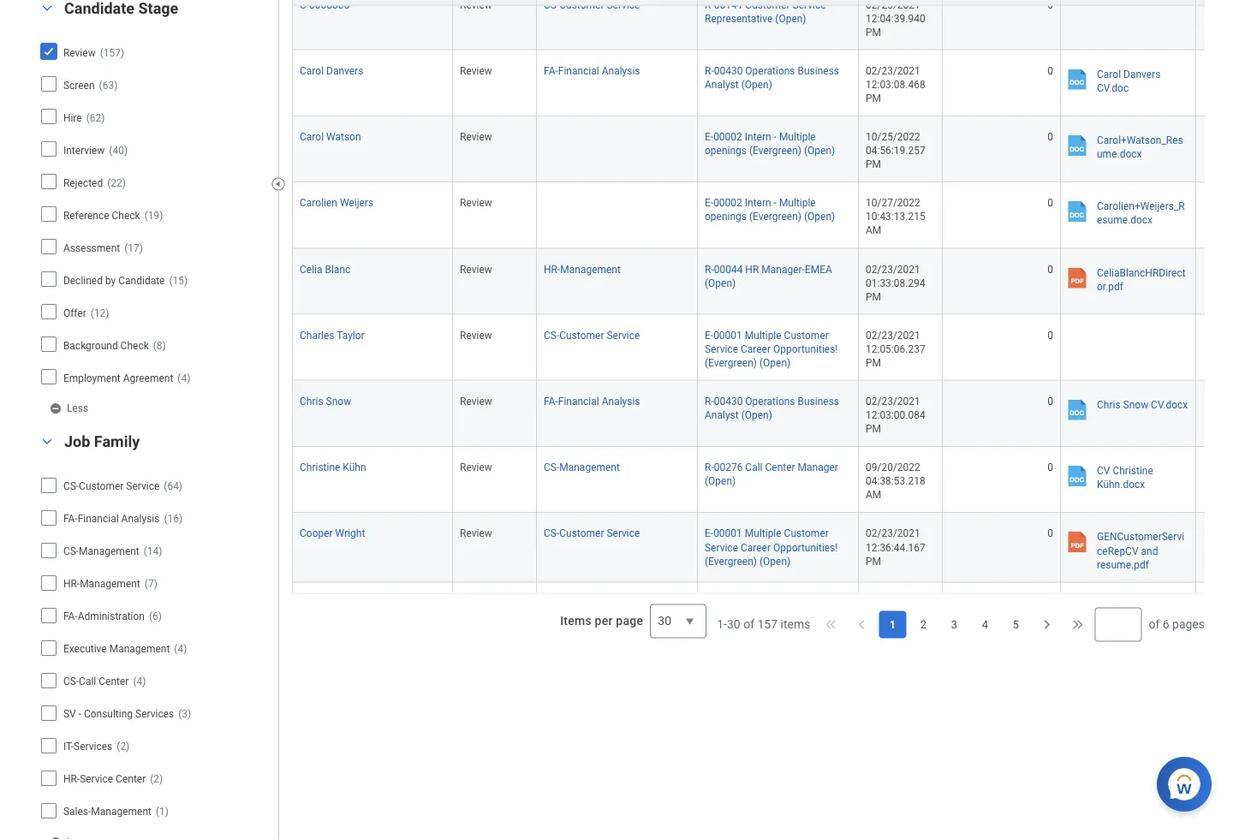 Task type: vqa. For each thing, say whether or not it's contained in the screenshot.
main content at top
no



Task type: locate. For each thing, give the bounding box(es) containing it.
2 vertical spatial (4)
[[133, 676, 146, 688]]

02/23/2021
[[866, 0, 920, 11], [866, 65, 920, 77], [866, 263, 920, 275], [866, 329, 920, 341], [866, 395, 920, 407], [866, 528, 920, 540]]

2 vertical spatial center
[[116, 774, 146, 786]]

0 horizontal spatial snow
[[326, 395, 351, 407]]

00001
[[714, 329, 742, 341], [714, 528, 742, 540]]

carol for carol danvers cv.doc
[[1097, 68, 1121, 80]]

00002 for 10/25/2022
[[714, 131, 742, 143]]

1 e-00001 multiple customer service career opportunities! (evergreen) (open) from the top
[[705, 329, 838, 369]]

0 vertical spatial r-00430 operations business analyst (open)
[[705, 65, 839, 90]]

r-00141 customer service representative (open) link
[[705, 0, 826, 24]]

christine inside cv christine kühn.docx
[[1113, 465, 1153, 477]]

operations down "r-00141 customer service representative (open)"
[[745, 65, 795, 77]]

interview
[[63, 144, 105, 156]]

r-
[[705, 0, 714, 11], [705, 65, 714, 77], [705, 263, 714, 275], [705, 395, 714, 407], [705, 462, 714, 474]]

0 vertical spatial analyst
[[705, 78, 739, 90]]

1 horizontal spatial call
[[745, 462, 763, 474]]

executive
[[63, 643, 107, 655]]

0 vertical spatial chevron down image
[[37, 2, 57, 14]]

carol up carol watson 'link' at left top
[[300, 65, 324, 77]]

1 of from the left
[[744, 617, 755, 631]]

0 vertical spatial center
[[765, 462, 795, 474]]

30
[[727, 617, 741, 631]]

chevron down image for review
[[37, 2, 57, 14]]

executive management
[[63, 643, 170, 655]]

1 horizontal spatial cs-management
[[544, 462, 620, 474]]

christine up kühn.docx
[[1113, 465, 1153, 477]]

pm inside 02/23/2021 12:36:44.167 pm
[[866, 555, 881, 567]]

02/23/2021 01:33:08.294 pm
[[866, 263, 928, 303]]

02/23/2021 up 12:05:06.237
[[866, 329, 920, 341]]

e-00001 multiple customer service career opportunities! (evergreen) (open) link down r-00044 hr manager-emea (open)
[[705, 326, 838, 369]]

0 for 02/23/2021 12:05:06.237 pm
[[1048, 329, 1053, 341]]

0 horizontal spatial (2)
[[117, 741, 130, 753]]

1 vertical spatial e-00002 intern - multiple openings (evergreen) (open)
[[705, 197, 835, 223]]

0 vertical spatial analysis
[[602, 65, 640, 77]]

cv
[[1097, 465, 1110, 477]]

of
[[744, 617, 755, 631], [1149, 617, 1160, 631]]

12:03:00.084
[[866, 409, 925, 421]]

financial for 02/23/2021 12:03:08.468 pm
[[558, 65, 599, 77]]

fa-financial analysis inside the job family tree
[[63, 513, 160, 525]]

am
[[866, 225, 882, 237], [866, 489, 882, 501]]

cooper wright link
[[300, 524, 365, 540]]

02/23/2021 up 12:04:39.940
[[866, 0, 920, 11]]

pm down 12:05:06.237
[[866, 357, 881, 369]]

4 0 from the top
[[1048, 263, 1053, 275]]

customer down job family button
[[79, 481, 124, 493]]

8 0 from the top
[[1048, 528, 1053, 540]]

e-00002 intern - multiple openings (evergreen) (open) for 10/27/2022
[[705, 197, 835, 223]]

1 vertical spatial fa-financial analysis
[[544, 395, 640, 407]]

2 00002 from the top
[[714, 197, 742, 209]]

00141
[[714, 0, 743, 11]]

(6)
[[149, 611, 162, 623]]

1 am from the top
[[866, 225, 882, 237]]

cs-customer service down cs-management link
[[544, 528, 640, 540]]

chris down "charles"
[[300, 395, 323, 407]]

00002
[[714, 131, 742, 143], [714, 197, 742, 209]]

cs-customer service
[[544, 329, 640, 341], [63, 481, 160, 493], [544, 528, 640, 540]]

financial
[[558, 65, 599, 77], [558, 395, 599, 407], [78, 513, 119, 525]]

kühn.docx
[[1097, 479, 1145, 491]]

(16)
[[164, 513, 183, 525]]

1 horizontal spatial (2)
[[150, 774, 163, 786]]

1 vertical spatial r-00430 operations business analyst (open)
[[705, 395, 839, 421]]

am inside the 09/20/2022 04:38:53.218 am
[[866, 489, 882, 501]]

0 vertical spatial fa-financial analysis
[[544, 65, 640, 77]]

1 vertical spatial business
[[798, 395, 839, 407]]

0 vertical spatial financial
[[558, 65, 599, 77]]

row containing cooper wright
[[292, 513, 1239, 583]]

hr- for (7)
[[63, 578, 80, 590]]

e-00001 multiple customer service career opportunities! (evergreen) (open) down r-00044 hr manager-emea (open)
[[705, 329, 838, 369]]

snow left cv.docx
[[1123, 399, 1149, 411]]

02/23/2021 inside 02/23/2021 12:36:44.167 pm
[[866, 528, 920, 540]]

reference check
[[63, 209, 140, 221]]

1 vertical spatial 00001
[[714, 528, 742, 540]]

1 intern from the top
[[745, 131, 771, 143]]

0 vertical spatial e-00001 multiple customer service career opportunities! (evergreen) (open) link
[[705, 326, 838, 369]]

carolien weijers
[[300, 197, 374, 209]]

carol inside carol danvers cv.doc
[[1097, 68, 1121, 80]]

danvers inside carol danvers cv.doc
[[1124, 68, 1161, 80]]

8 review element from the top
[[460, 458, 492, 474]]

02/23/2021 for 02/23/2021 12:04:39.940 pm
[[866, 0, 920, 11]]

0 vertical spatial (2)
[[117, 741, 130, 753]]

business down r-00141 customer service representative (open) link
[[798, 65, 839, 77]]

02/23/2021 up 12:03:00.084 in the right of the page
[[866, 395, 920, 407]]

0 vertical spatial cs-customer service link
[[544, 326, 640, 341]]

1 vertical spatial call
[[79, 676, 96, 688]]

(4) right executive management
[[174, 643, 187, 655]]

(4) for cs-call center
[[133, 676, 146, 688]]

1 vertical spatial cs-customer service
[[63, 481, 160, 493]]

chris snow
[[300, 395, 351, 407]]

1 horizontal spatial snow
[[1123, 399, 1149, 411]]

02/23/2021 inside 02/23/2021 12:03:08.468 pm
[[866, 65, 920, 77]]

0 vertical spatial career
[[741, 343, 771, 355]]

1 vertical spatial analysis
[[602, 395, 640, 407]]

pm inside 02/23/2021 12:03:00.084 pm
[[866, 423, 881, 435]]

0 vertical spatial business
[[798, 65, 839, 77]]

1 vertical spatial cs-management
[[63, 546, 139, 558]]

09/20/2022 04:38:53.218 am
[[866, 462, 928, 501]]

cs-customer service link for taylor
[[544, 326, 640, 341]]

4 02/23/2021 from the top
[[866, 329, 920, 341]]

e- for 10/25/2022 04:56:19.257 pm
[[705, 131, 714, 143]]

2 chevron down image from the top
[[37, 436, 57, 448]]

1 vertical spatial intern
[[745, 197, 771, 209]]

5 02/23/2021 from the top
[[866, 395, 920, 407]]

0 vertical spatial e-00002 intern - multiple openings (evergreen) (open) link
[[705, 127, 835, 157]]

3 column header from the left
[[537, 0, 698, 6]]

2 opportunities! from the top
[[773, 542, 838, 554]]

00001 down 00276
[[714, 528, 742, 540]]

2 vertical spatial fa-financial analysis
[[63, 513, 160, 525]]

pm for 10/25/2022 04:56:19.257 pm
[[866, 158, 881, 170]]

0 vertical spatial fa-financial analysis link
[[544, 61, 640, 77]]

1 horizontal spatial chris
[[1097, 399, 1121, 411]]

1 vertical spatial am
[[866, 489, 882, 501]]

pm down 12:36:44.167
[[866, 555, 881, 567]]

0 horizontal spatial chris
[[300, 395, 323, 407]]

row containing carol danvers
[[292, 50, 1239, 116]]

review for 8th review element from the bottom of the page
[[460, 65, 492, 77]]

2 vertical spatial cs-customer service
[[544, 528, 640, 540]]

1 e- from the top
[[705, 131, 714, 143]]

0 vertical spatial cs-management
[[544, 462, 620, 474]]

3 review element from the top
[[460, 127, 492, 143]]

6 0 from the top
[[1048, 395, 1053, 407]]

5 column header from the left
[[859, 0, 943, 6]]

service left (64)
[[126, 481, 160, 493]]

call right 00276
[[745, 462, 763, 474]]

r- inside "r-00141 customer service representative (open)"
[[705, 0, 714, 11]]

0 vertical spatial openings
[[705, 145, 747, 157]]

opportunities! down emea
[[773, 343, 838, 355]]

hr-management inside the job family tree
[[63, 578, 140, 590]]

02/23/2021 inside the 02/23/2021 01:33:08.294 pm
[[866, 263, 920, 275]]

2 intern from the top
[[745, 197, 771, 209]]

0 vertical spatial opportunities!
[[773, 343, 838, 355]]

opportunities!
[[773, 343, 838, 355], [773, 542, 838, 554]]

1 cs-customer service link from the top
[[544, 326, 640, 341]]

4 column header from the left
[[698, 0, 859, 6]]

1 e-00002 intern - multiple openings (evergreen) (open) link from the top
[[705, 127, 835, 157]]

fa-financial analysis link for 02/23/2021 12:03:08.468 pm
[[544, 61, 640, 77]]

chevron down image inside 'candidate stage' group
[[37, 2, 57, 14]]

1 vertical spatial 00430
[[714, 395, 743, 407]]

of inside status
[[744, 617, 755, 631]]

cs-customer service inside the job family tree
[[63, 481, 160, 493]]

2 0 from the top
[[1048, 131, 1053, 143]]

analyst up 00276
[[705, 409, 739, 421]]

assessment
[[63, 242, 120, 254]]

2 vertical spatial financial
[[78, 513, 119, 525]]

02/23/2021 up 12:36:44.167
[[866, 528, 920, 540]]

row containing chris snow
[[292, 381, 1239, 447]]

2 e- from the top
[[705, 197, 714, 209]]

pm inside the 02/23/2021 01:33:08.294 pm
[[866, 291, 881, 303]]

check left (8)
[[120, 339, 149, 351]]

0 vertical spatial operations
[[745, 65, 795, 77]]

(open) inside "r-00141 customer service representative (open)"
[[775, 12, 806, 24]]

2 e-00002 intern - multiple openings (evergreen) (open) from the top
[[705, 197, 835, 223]]

2 e-00001 multiple customer service career opportunities! (evergreen) (open) from the top
[[705, 528, 838, 567]]

center down executive management
[[99, 676, 129, 688]]

6 review element from the top
[[460, 326, 492, 341]]

review for first review element from the bottom of the page
[[460, 528, 492, 540]]

business for 02/23/2021 12:03:08.468 pm
[[798, 65, 839, 77]]

analyst down representative in the top of the page
[[705, 78, 739, 90]]

hr-management inside row
[[544, 263, 621, 275]]

sales-
[[63, 806, 91, 818]]

check left (19)
[[112, 209, 140, 221]]

opportunities! for 12:05:06.237
[[773, 343, 838, 355]]

1 r-00430 operations business analyst (open) link from the top
[[705, 61, 839, 90]]

02/23/2021 12:36:44.167 pm
[[866, 528, 928, 567]]

r- for 09/20/2022 04:38:53.218 am
[[705, 462, 714, 474]]

1 vertical spatial e-00001 multiple customer service career opportunities! (evergreen) (open)
[[705, 528, 838, 567]]

2 vertical spatial analysis
[[121, 513, 160, 525]]

cs-customer service for cooper wright
[[544, 528, 640, 540]]

1 e-00002 intern - multiple openings (evergreen) (open) from the top
[[705, 131, 835, 157]]

5 pm from the top
[[866, 357, 881, 369]]

1 opportunities! from the top
[[773, 343, 838, 355]]

am for 09/20/2022 04:38:53.218 am
[[866, 489, 882, 501]]

1 vertical spatial (4)
[[174, 643, 187, 655]]

consulting
[[84, 708, 133, 720]]

pm down 04:56:19.257
[[866, 158, 881, 170]]

column header
[[292, 0, 453, 6], [453, 0, 537, 6], [537, 0, 698, 6], [698, 0, 859, 6], [859, 0, 943, 6], [943, 0, 1061, 6], [1061, 0, 1196, 6]]

chevron left small image
[[853, 616, 870, 633]]

r- inside r-00276 call center manager (open)
[[705, 462, 714, 474]]

0 horizontal spatial cs-management
[[63, 546, 139, 558]]

e-00001 multiple customer service career opportunities! (evergreen) (open) link for 12:05:06.237
[[705, 326, 838, 369]]

1 analyst from the top
[[705, 78, 739, 90]]

job
[[64, 433, 90, 451]]

7 pm from the top
[[866, 555, 881, 567]]

review for seventh review element from the bottom of the page
[[460, 131, 492, 143]]

r-00430 operations business analyst (open) up r-00276 call center manager (open) link
[[705, 395, 839, 421]]

career down r-00276 call center manager (open)
[[741, 542, 771, 554]]

analyst
[[705, 78, 739, 90], [705, 409, 739, 421]]

1 horizontal spatial of
[[1149, 617, 1160, 631]]

christine kühn link
[[300, 458, 366, 474]]

1 horizontal spatial christine
[[1113, 465, 1153, 477]]

celiablanchrdirect or.pdf link
[[1097, 262, 1189, 293]]

check for background check
[[120, 339, 149, 351]]

of right 30 on the right bottom of the page
[[744, 617, 755, 631]]

center left manager
[[765, 462, 795, 474]]

2 openings from the top
[[705, 211, 747, 223]]

openings for 04:56:19.257
[[705, 145, 747, 157]]

call
[[745, 462, 763, 474], [79, 676, 96, 688]]

3 pm from the top
[[866, 158, 881, 170]]

services
[[135, 708, 174, 720], [74, 741, 112, 753]]

2 r-00430 operations business analyst (open) link from the top
[[705, 392, 839, 421]]

0 for 09/20/2022 04:38:53.218 am
[[1048, 462, 1053, 474]]

0 horizontal spatial call
[[79, 676, 96, 688]]

2 vertical spatial -
[[78, 708, 81, 720]]

e-00002 intern - multiple openings (evergreen) (open) link for 10/27/2022
[[705, 194, 835, 223]]

(2) up (1)
[[150, 774, 163, 786]]

e-
[[705, 131, 714, 143], [705, 197, 714, 209], [705, 329, 714, 341], [705, 528, 714, 540]]

e-00001 multiple customer service career opportunities! (evergreen) (open) link
[[705, 326, 838, 369], [705, 524, 838, 567]]

operations for 02/23/2021 12:03:00.084 pm
[[745, 395, 795, 407]]

am down 04:38:53.218
[[866, 489, 882, 501]]

of left 6
[[1149, 617, 1160, 631]]

review for 8th review element
[[460, 462, 492, 474]]

7 0 from the top
[[1048, 462, 1053, 474]]

manager-
[[762, 263, 805, 275]]

r-00430 operations business analyst (open) down "r-00141 customer service representative (open)"
[[705, 65, 839, 90]]

r-00430 operations business analyst (open) link up r-00276 call center manager (open) link
[[705, 392, 839, 421]]

00430
[[714, 65, 743, 77], [714, 395, 743, 407]]

3 button
[[941, 611, 968, 638]]

1 vertical spatial e-00002 intern - multiple openings (evergreen) (open) link
[[705, 194, 835, 223]]

am for 10/27/2022 10:43:13.215 am
[[866, 225, 882, 237]]

1 vertical spatial chevron down image
[[37, 436, 57, 448]]

opportunities! for 12:36:44.167
[[773, 542, 838, 554]]

resume.pdf
[[1097, 559, 1149, 571]]

2 am from the top
[[866, 489, 882, 501]]

cs-customer service down family
[[63, 481, 160, 493]]

0 vertical spatial am
[[866, 225, 882, 237]]

1 career from the top
[[741, 343, 771, 355]]

r-00430 operations business analyst (open) link down "r-00141 customer service representative (open)"
[[705, 61, 839, 90]]

02/23/2021 up 12:03:08.468
[[866, 65, 920, 77]]

2 e-00001 multiple customer service career opportunities! (evergreen) (open) link from the top
[[705, 524, 838, 567]]

charles taylor
[[300, 329, 365, 341]]

services up "hr-service center"
[[74, 741, 112, 753]]

2 operations from the top
[[745, 395, 795, 407]]

02/23/2021 up the 01:33:08.294
[[866, 263, 920, 275]]

carol+watson_res ume.docx
[[1097, 134, 1183, 160]]

cs-customer service down hr-management link
[[544, 329, 640, 341]]

3 02/23/2021 from the top
[[866, 263, 920, 275]]

6 02/23/2021 from the top
[[866, 528, 920, 540]]

e-00001 multiple customer service career opportunities! (evergreen) (open) link for 12:36:44.167
[[705, 524, 838, 567]]

9 review element from the top
[[460, 524, 492, 540]]

2 00001 from the top
[[714, 528, 742, 540]]

hr-management link
[[544, 260, 621, 275]]

job family
[[64, 433, 140, 451]]

(2) for hr-service center
[[150, 774, 163, 786]]

1 vertical spatial (2)
[[150, 774, 163, 786]]

(4) for executive management
[[174, 643, 187, 655]]

1 02/23/2021 from the top
[[866, 0, 920, 11]]

r- for 02/23/2021 12:04:39.940 pm
[[705, 0, 714, 11]]

carol for carol danvers
[[300, 65, 324, 77]]

management for (4)
[[109, 643, 170, 655]]

service right 00141
[[793, 0, 826, 11]]

snow up christine kühn "link"
[[326, 395, 351, 407]]

analysis for 02/23/2021 12:03:00.084 pm
[[602, 395, 640, 407]]

4 r- from the top
[[705, 395, 714, 407]]

1 vertical spatial 00002
[[714, 197, 742, 209]]

0 horizontal spatial of
[[744, 617, 755, 631]]

chevron down image
[[37, 2, 57, 14], [37, 436, 57, 448]]

(2) down sv - consulting services
[[117, 741, 130, 753]]

0 vertical spatial e-00001 multiple customer service career opportunities! (evergreen) (open)
[[705, 329, 838, 369]]

service up 1-
[[705, 542, 738, 554]]

snow for chris snow cv.docx
[[1123, 399, 1149, 411]]

review element
[[460, 0, 492, 11], [460, 61, 492, 77], [460, 127, 492, 143], [460, 194, 492, 209], [460, 260, 492, 275], [460, 326, 492, 341], [460, 392, 492, 407], [460, 458, 492, 474], [460, 524, 492, 540]]

(4) inside candidate stage tree
[[178, 372, 190, 384]]

chevron down image up check small image
[[37, 2, 57, 14]]

hr-
[[544, 263, 560, 275], [63, 578, 80, 590], [63, 774, 80, 786]]

r-00430 operations business analyst (open) link for 12:03:08.468
[[705, 61, 839, 90]]

(open)
[[775, 12, 806, 24], [741, 78, 772, 90], [804, 145, 835, 157], [804, 211, 835, 223], [705, 277, 736, 289], [760, 357, 791, 369], [741, 409, 772, 421], [705, 475, 736, 487], [760, 555, 791, 567]]

0 vertical spatial (4)
[[178, 372, 190, 384]]

4 e- from the top
[[705, 528, 714, 540]]

1 vertical spatial cs-customer service link
[[544, 524, 640, 540]]

rejected
[[63, 177, 103, 189]]

2 analyst from the top
[[705, 409, 739, 421]]

0 vertical spatial intern
[[745, 131, 771, 143]]

1 vertical spatial hr-
[[63, 578, 80, 590]]

(15)
[[169, 274, 188, 286]]

5 r- from the top
[[705, 462, 714, 474]]

christine inside "link"
[[300, 462, 340, 474]]

opportunities! up items
[[773, 542, 838, 554]]

(4) right "agreement"
[[178, 372, 190, 384]]

(evergreen)
[[749, 145, 802, 157], [749, 211, 802, 223], [705, 357, 757, 369], [705, 555, 757, 567]]

0 horizontal spatial hr-management
[[63, 578, 140, 590]]

1 vertical spatial career
[[741, 542, 771, 554]]

0 vertical spatial 00430
[[714, 65, 743, 77]]

2 00430 from the top
[[714, 395, 743, 407]]

review for 3rd review element from the bottom
[[460, 395, 492, 407]]

r- inside r-00044 hr manager-emea (open)
[[705, 263, 714, 275]]

cs- inside cs-management link
[[544, 462, 559, 474]]

by
[[105, 274, 116, 286]]

0 vertical spatial check
[[112, 209, 140, 221]]

00001 for 02/23/2021 12:05:06.237 pm
[[714, 329, 742, 341]]

pm down 12:03:00.084 in the right of the page
[[866, 423, 881, 435]]

call inside the job family tree
[[79, 676, 96, 688]]

4 pm from the top
[[866, 291, 881, 303]]

cs-
[[544, 329, 559, 341], [544, 462, 559, 474], [63, 481, 79, 493], [544, 528, 559, 540], [63, 546, 79, 558], [63, 676, 79, 688]]

call inside r-00276 call center manager (open)
[[745, 462, 763, 474]]

7 review element from the top
[[460, 392, 492, 407]]

0 vertical spatial hr-
[[544, 263, 560, 275]]

1 vertical spatial r-00430 operations business analyst (open) link
[[705, 392, 839, 421]]

2 career from the top
[[741, 542, 771, 554]]

0 vertical spatial 00002
[[714, 131, 742, 143]]

emea
[[805, 263, 832, 275]]

list
[[879, 611, 1030, 638]]

1 vertical spatial financial
[[558, 395, 599, 407]]

cs-customer service link down cs-management link
[[544, 524, 640, 540]]

0 vertical spatial e-00002 intern - multiple openings (evergreen) (open)
[[705, 131, 835, 157]]

1 pm from the top
[[866, 26, 881, 38]]

carol left watson at top left
[[300, 131, 324, 143]]

management for (14)
[[79, 546, 139, 558]]

cs-customer service link down hr-management link
[[544, 326, 640, 341]]

(open) inside r-00276 call center manager (open)
[[705, 475, 736, 487]]

0 vertical spatial call
[[745, 462, 763, 474]]

management for (7)
[[80, 578, 140, 590]]

2 r-00430 operations business analyst (open) from the top
[[705, 395, 839, 421]]

employment
[[63, 372, 121, 384]]

00430 down representative in the top of the page
[[714, 65, 743, 77]]

2 fa-financial analysis link from the top
[[544, 392, 640, 407]]

2 02/23/2021 from the top
[[866, 65, 920, 77]]

hr-management
[[544, 263, 621, 275], [63, 578, 140, 590]]

operations up r-00276 call center manager (open) link
[[745, 395, 795, 407]]

danvers up cv.doc
[[1124, 68, 1161, 80]]

1 vertical spatial openings
[[705, 211, 747, 223]]

3 r- from the top
[[705, 263, 714, 275]]

row containing carol watson
[[292, 116, 1239, 182]]

(62)
[[86, 112, 105, 124]]

1 business from the top
[[798, 65, 839, 77]]

am inside 10/27/2022 10:43:13.215 am
[[866, 225, 882, 237]]

cerepcv
[[1097, 545, 1139, 557]]

row
[[292, 0, 1239, 6], [292, 0, 1239, 50], [292, 50, 1239, 116], [292, 116, 1239, 182], [292, 182, 1239, 249], [292, 249, 1239, 315], [292, 315, 1239, 381], [292, 381, 1239, 447], [292, 447, 1239, 513], [292, 513, 1239, 583], [292, 583, 1239, 649]]

cs-management inside the job family tree
[[63, 546, 139, 558]]

1 e-00001 multiple customer service career opportunities! (evergreen) (open) link from the top
[[705, 326, 838, 369]]

am down the 10:43:13.215
[[866, 225, 882, 237]]

1 00002 from the top
[[714, 131, 742, 143]]

pm inside 02/23/2021 12:05:06.237 pm
[[866, 357, 881, 369]]

2 pm from the top
[[866, 92, 881, 104]]

1 vertical spatial -
[[774, 197, 777, 209]]

1 vertical spatial operations
[[745, 395, 795, 407]]

pm down 12:04:39.940
[[866, 26, 881, 38]]

business up manager
[[798, 395, 839, 407]]

background
[[63, 339, 118, 351]]

service inside "r-00141 customer service representative (open)"
[[793, 0, 826, 11]]

e-00001 multiple customer service career opportunities! (evergreen) (open) link down r-00276 call center manager (open)
[[705, 524, 838, 567]]

02/23/2021 inside 02/23/2021 12:05:06.237 pm
[[866, 329, 920, 341]]

12:36:44.167
[[866, 542, 925, 554]]

christine left kühn
[[300, 462, 340, 474]]

danvers up carol watson 'link' at left top
[[326, 65, 363, 77]]

row containing christine kühn
[[292, 447, 1239, 513]]

0 horizontal spatial services
[[74, 741, 112, 753]]

pm for 02/23/2021 12:05:06.237 pm
[[866, 357, 881, 369]]

00001 down the 00044 on the top right of page
[[714, 329, 742, 341]]

taylor
[[337, 329, 365, 341]]

02/23/2021 inside 02/23/2021 12:03:00.084 pm
[[866, 395, 920, 407]]

pm inside '02/23/2021 12:04:39.940 pm'
[[866, 26, 881, 38]]

1 vertical spatial e-00001 multiple customer service career opportunities! (evergreen) (open) link
[[705, 524, 838, 567]]

chevron down image inside job family group
[[37, 436, 57, 448]]

pm inside 02/23/2021 12:03:08.468 pm
[[866, 92, 881, 104]]

carol inside 'link'
[[300, 131, 324, 143]]

pm down 12:03:08.468
[[866, 92, 881, 104]]

career down r-00044 hr manager-emea (open)
[[741, 343, 771, 355]]

pm down the 01:33:08.294
[[866, 291, 881, 303]]

e-00002 intern - multiple openings (evergreen) (open)
[[705, 131, 835, 157], [705, 197, 835, 223]]

customer down hr-management link
[[559, 329, 604, 341]]

e-00001 multiple customer service career opportunities! (evergreen) (open) for 12:05:06.237
[[705, 329, 838, 369]]

00276
[[714, 462, 743, 474]]

0 vertical spatial hr-management
[[544, 263, 621, 275]]

3 0 from the top
[[1048, 197, 1053, 209]]

1 chevron down image from the top
[[37, 2, 57, 14]]

chevron down image left job
[[37, 436, 57, 448]]

0 horizontal spatial danvers
[[326, 65, 363, 77]]

0 vertical spatial services
[[135, 708, 174, 720]]

02/23/2021 for 02/23/2021 01:33:08.294 pm
[[866, 263, 920, 275]]

6
[[1163, 617, 1170, 631]]

1 vertical spatial opportunities!
[[773, 542, 838, 554]]

0 vertical spatial 00001
[[714, 329, 742, 341]]

0 horizontal spatial christine
[[300, 462, 340, 474]]

1 00430 from the top
[[714, 65, 743, 77]]

e- for 10/27/2022 10:43:13.215 am
[[705, 197, 714, 209]]

10/25/2022 04:56:19.257 pm
[[866, 131, 928, 170]]

2 cs-customer service link from the top
[[544, 524, 640, 540]]

row containing r-00141 customer service representative (open)
[[292, 0, 1239, 50]]

review for 6th review element from the bottom of the page
[[460, 197, 492, 209]]

charles
[[300, 329, 334, 341]]

it-
[[63, 741, 74, 753]]

2 e-00002 intern - multiple openings (evergreen) (open) link from the top
[[705, 194, 835, 223]]

00430 up 00276
[[714, 395, 743, 407]]

call down executive
[[79, 676, 96, 688]]

5 0 from the top
[[1048, 329, 1053, 341]]

list containing 2
[[879, 611, 1030, 638]]

carol up cv.doc
[[1097, 68, 1121, 80]]

customer
[[745, 0, 790, 11], [559, 329, 604, 341], [784, 329, 829, 341], [79, 481, 124, 493], [559, 528, 604, 540], [784, 528, 829, 540]]

chris left cv.docx
[[1097, 399, 1121, 411]]

reference
[[63, 209, 109, 221]]

1 vertical spatial analyst
[[705, 409, 739, 421]]

1 fa-financial analysis link from the top
[[544, 61, 640, 77]]

6 pm from the top
[[866, 423, 881, 435]]

1 operations from the top
[[745, 65, 795, 77]]

1 vertical spatial center
[[99, 676, 129, 688]]

02/23/2021 12:04:39.940 pm
[[866, 0, 928, 38]]

00001 for 02/23/2021 12:36:44.167 pm
[[714, 528, 742, 540]]

agreement
[[123, 372, 173, 384]]

candidate stage tree
[[38, 37, 264, 392]]

customer up representative in the top of the page
[[745, 0, 790, 11]]

1 r- from the top
[[705, 0, 714, 11]]

e-00001 multiple customer service career opportunities! (evergreen) (open) for 12:36:44.167
[[705, 528, 838, 567]]

2 r- from the top
[[705, 65, 714, 77]]

3 e- from the top
[[705, 329, 714, 341]]

wright
[[335, 528, 365, 540]]

declined by candidate
[[63, 274, 165, 286]]

r-00430 operations business analyst (open) link for 12:03:00.084
[[705, 392, 839, 421]]

cs-customer service link
[[544, 326, 640, 341], [544, 524, 640, 540]]

r-00430 operations business analyst (open) link
[[705, 61, 839, 90], [705, 392, 839, 421]]

cell
[[1061, 0, 1196, 50], [1196, 0, 1239, 50], [1196, 50, 1239, 116], [537, 116, 698, 182], [1196, 116, 1239, 182], [537, 182, 698, 249], [1196, 182, 1239, 249], [1196, 249, 1239, 315], [1061, 315, 1196, 381], [1196, 315, 1239, 381], [1196, 381, 1239, 447], [1196, 447, 1239, 513], [1196, 513, 1239, 583], [292, 583, 453, 649], [453, 583, 537, 649], [537, 583, 698, 649], [698, 583, 859, 649], [859, 583, 943, 649], [943, 583, 1061, 649], [1061, 583, 1196, 649], [1196, 583, 1239, 649]]

chris inside 'chris snow' link
[[300, 395, 323, 407]]

(14)
[[144, 546, 162, 558]]

services left (3)
[[135, 708, 174, 720]]

business
[[798, 65, 839, 77], [798, 395, 839, 407]]

02/23/2021 for 02/23/2021 12:03:00.084 pm
[[866, 395, 920, 407]]

e-00001 multiple customer service career opportunities! (evergreen) (open) down r-00276 call center manager (open)
[[705, 528, 838, 567]]

business for 02/23/2021 12:03:00.084 pm
[[798, 395, 839, 407]]

pm for 02/23/2021 12:03:00.084 pm
[[866, 423, 881, 435]]

service down it-services at the bottom
[[80, 774, 113, 786]]

1 horizontal spatial hr-management
[[544, 263, 621, 275]]

cs-management
[[544, 462, 620, 474], [63, 546, 139, 558]]

0 vertical spatial cs-customer service
[[544, 329, 640, 341]]

1 vertical spatial hr-management
[[63, 578, 140, 590]]

0 vertical spatial -
[[774, 131, 777, 143]]

2 business from the top
[[798, 395, 839, 407]]

chris
[[300, 395, 323, 407], [1097, 399, 1121, 411]]

analysis inside the job family tree
[[121, 513, 160, 525]]

center up sales-management
[[116, 774, 146, 786]]

employment agreement
[[63, 372, 173, 384]]

cs-customer service for charles taylor
[[544, 329, 640, 341]]

0 vertical spatial r-00430 operations business analyst (open) link
[[705, 61, 839, 90]]

2 of from the left
[[1149, 617, 1160, 631]]

1 vertical spatial check
[[120, 339, 149, 351]]

2 vertical spatial hr-
[[63, 774, 80, 786]]

1 vertical spatial fa-financial analysis link
[[544, 392, 640, 407]]

00430 for 02/23/2021 12:03:08.468 pm
[[714, 65, 743, 77]]

0 for 02/23/2021 12:03:08.468 pm
[[1048, 65, 1053, 77]]

(4) up sv - consulting services
[[133, 676, 146, 688]]

02/23/2021 inside '02/23/2021 12:04:39.940 pm'
[[866, 0, 920, 11]]

1 0 from the top
[[1048, 65, 1053, 77]]

pm inside 10/25/2022 04:56:19.257 pm
[[866, 158, 881, 170]]

1 horizontal spatial danvers
[[1124, 68, 1161, 80]]

1 openings from the top
[[705, 145, 747, 157]]

1 00001 from the top
[[714, 329, 742, 341]]

carolien+weijers_r esume.docx
[[1097, 200, 1185, 226]]

1 r-00430 operations business analyst (open) from the top
[[705, 65, 839, 90]]

5 review element from the top
[[460, 260, 492, 275]]



Task type: describe. For each thing, give the bounding box(es) containing it.
chris for chris snow
[[300, 395, 323, 407]]

(40)
[[109, 144, 128, 156]]

carolien weijers link
[[300, 194, 374, 209]]

service down the 00044 on the top right of page
[[705, 343, 738, 355]]

row containing carolien weijers
[[292, 182, 1239, 249]]

carolien+weijers_r
[[1097, 200, 1185, 212]]

screen
[[63, 79, 95, 91]]

center for (2)
[[116, 774, 146, 786]]

- inside the job family tree
[[78, 708, 81, 720]]

0 for 02/23/2021 12:03:00.084 pm
[[1048, 395, 1053, 407]]

04:56:19.257
[[866, 145, 925, 157]]

02/23/2021 for 02/23/2021 12:03:08.468 pm
[[866, 65, 920, 77]]

e- for 02/23/2021 12:05:06.237 pm
[[705, 329, 714, 341]]

review inside candidate stage tree
[[63, 47, 96, 59]]

cv christine kühn.docx
[[1097, 465, 1153, 491]]

fa-financial analysis link for 02/23/2021 12:03:00.084 pm
[[544, 392, 640, 407]]

r-00430 operations business analyst (open) for 12:03:08.468
[[705, 65, 839, 90]]

4 review element from the top
[[460, 194, 492, 209]]

09/20/2022
[[866, 462, 920, 474]]

(63)
[[99, 79, 118, 91]]

job family tree
[[40, 471, 264, 826]]

5 button
[[1002, 611, 1030, 638]]

service down cs-management link
[[607, 528, 640, 540]]

job family button
[[64, 433, 140, 451]]

check for reference check
[[112, 209, 140, 221]]

cooper wright
[[300, 528, 365, 540]]

per
[[595, 614, 613, 628]]

pm for 02/23/2021 12:04:39.940 pm
[[866, 26, 881, 38]]

cs-customer service link for wright
[[544, 524, 640, 540]]

- for 10/25/2022 04:56:19.257 pm
[[774, 131, 777, 143]]

celia blanc link
[[300, 260, 351, 275]]

10/27/2022 10:43:13.215 am
[[866, 197, 928, 237]]

customer down emea
[[784, 329, 829, 341]]

row containing celia blanc
[[292, 249, 1239, 315]]

chris snow link
[[300, 392, 351, 407]]

analyst for 12:03:08.468
[[705, 78, 739, 90]]

chevron 2x right small image
[[1069, 616, 1086, 633]]

celia blanc
[[300, 263, 351, 275]]

1 vertical spatial services
[[74, 741, 112, 753]]

pages
[[1172, 617, 1205, 631]]

carolien+weijers_r esume.docx link
[[1097, 196, 1189, 227]]

carol watson
[[300, 131, 361, 143]]

e- for 02/23/2021 12:36:44.167 pm
[[705, 528, 714, 540]]

declined
[[63, 274, 103, 286]]

chevron 2x left small image
[[823, 616, 840, 633]]

customer inside "r-00141 customer service representative (open)"
[[745, 0, 790, 11]]

intern for 10/27/2022
[[745, 197, 771, 209]]

cooper
[[300, 528, 333, 540]]

gencustomerservi
[[1097, 531, 1185, 543]]

check small image
[[38, 41, 59, 62]]

carol danvers
[[300, 65, 363, 77]]

pm for 02/23/2021 12:03:08.468 pm
[[866, 92, 881, 104]]

charles taylor link
[[300, 326, 365, 341]]

0 for 02/23/2021 01:33:08.294 pm
[[1048, 263, 1053, 275]]

02/23/2021 12:05:06.237 pm
[[866, 329, 928, 369]]

snow for chris snow
[[326, 395, 351, 407]]

(2) for it-services
[[117, 741, 130, 753]]

6 column header from the left
[[943, 0, 1061, 6]]

- for 10/27/2022 10:43:13.215 am
[[774, 197, 777, 209]]

pagination element
[[717, 594, 1205, 655]]

esume.docx
[[1097, 214, 1153, 226]]

r-00044 hr manager-emea (open)
[[705, 263, 832, 289]]

center for (4)
[[99, 676, 129, 688]]

candidate stage group
[[34, 0, 270, 419]]

(157)
[[100, 47, 124, 59]]

career for 12:36:44.167
[[741, 542, 771, 554]]

representative
[[705, 12, 773, 24]]

openings for 10:43:13.215
[[705, 211, 747, 223]]

(12)
[[91, 307, 109, 319]]

review for 5th review element from the bottom
[[460, 263, 492, 275]]

Go to page number text field
[[1095, 607, 1142, 642]]

10/25/2022
[[866, 131, 920, 143]]

2 button
[[910, 611, 937, 638]]

chevron down image for cs-customer service
[[37, 436, 57, 448]]

r-00430 operations business analyst (open) for 12:03:00.084
[[705, 395, 839, 421]]

and
[[1141, 545, 1158, 557]]

1-
[[717, 617, 727, 631]]

00430 for 02/23/2021 12:03:00.084 pm
[[714, 395, 743, 407]]

(22)
[[107, 177, 126, 189]]

02/23/2021 12:03:00.084 pm
[[866, 395, 928, 435]]

7 column header from the left
[[1061, 0, 1196, 6]]

celiablanchrdirect or.pdf
[[1097, 267, 1186, 292]]

analyst for 12:03:00.084
[[705, 409, 739, 421]]

sales-management
[[63, 806, 152, 818]]

danvers for carol danvers cv.doc
[[1124, 68, 1161, 80]]

hr-service center
[[63, 774, 146, 786]]

3
[[951, 618, 958, 631]]

financial inside the job family tree
[[78, 513, 119, 525]]

service down hr-management link
[[607, 329, 640, 341]]

r-00276 call center manager (open)
[[705, 462, 838, 487]]

1 horizontal spatial services
[[135, 708, 174, 720]]

intern for 10/25/2022
[[745, 131, 771, 143]]

1-30 of 157 items status
[[717, 616, 811, 633]]

operations for 02/23/2021 12:03:08.468 pm
[[745, 65, 795, 77]]

it-services
[[63, 741, 112, 753]]

items per page element
[[558, 594, 707, 649]]

carol watson link
[[300, 127, 361, 143]]

r- for 02/23/2021 12:03:08.468 pm
[[705, 65, 714, 77]]

fa-financial analysis for 02/23/2021 12:03:08.468 pm
[[544, 65, 640, 77]]

0 for 02/23/2021 12:36:44.167 pm
[[1048, 528, 1053, 540]]

157
[[757, 617, 778, 631]]

02/23/2021 for 02/23/2021 12:05:06.237 pm
[[866, 329, 920, 341]]

financial for 02/23/2021 12:03:00.084 pm
[[558, 395, 599, 407]]

page
[[616, 614, 643, 628]]

carol danvers cv.doc link
[[1097, 64, 1189, 95]]

pm for 02/23/2021 12:36:44.167 pm
[[866, 555, 881, 567]]

02/23/2021 12:03:08.468 pm
[[866, 65, 928, 104]]

background check
[[63, 339, 149, 351]]

items
[[560, 614, 592, 628]]

r-00044 hr manager-emea (open) link
[[705, 260, 832, 289]]

customer down manager
[[784, 528, 829, 540]]

manager
[[798, 462, 838, 474]]

less button
[[49, 401, 90, 416]]

12:03:08.468
[[866, 78, 925, 90]]

or.pdf
[[1097, 280, 1124, 292]]

12:05:06.237
[[866, 343, 925, 355]]

(8)
[[153, 339, 166, 351]]

e-00002 intern - multiple openings (evergreen) (open) for 10/25/2022
[[705, 131, 835, 157]]

hire
[[63, 112, 82, 124]]

(open) inside r-00044 hr manager-emea (open)
[[705, 277, 736, 289]]

row containing charles taylor
[[292, 315, 1239, 381]]

hr
[[745, 263, 759, 275]]

10:43:13.215
[[866, 211, 925, 223]]

chevron right small image
[[1038, 616, 1055, 633]]

job family group
[[34, 432, 270, 839]]

(19)
[[144, 209, 163, 221]]

customer down cs-management link
[[559, 528, 604, 540]]

candidate
[[118, 274, 165, 286]]

gencustomerservi cerepcv
[[1097, 531, 1185, 557]]

offer
[[63, 307, 86, 319]]

2 column header from the left
[[453, 0, 537, 6]]

0 for 10/25/2022 04:56:19.257 pm
[[1048, 131, 1053, 143]]

fa-administration
[[63, 611, 145, 623]]

management for (1)
[[91, 806, 152, 818]]

chris for chris snow cv.docx
[[1097, 399, 1121, 411]]

hr- inside row
[[544, 263, 560, 275]]

carolien
[[300, 197, 337, 209]]

watson
[[326, 131, 361, 143]]

list inside pagination element
[[879, 611, 1030, 638]]

customer inside the job family tree
[[79, 481, 124, 493]]

hr- for (2)
[[63, 774, 80, 786]]

(7)
[[145, 578, 157, 590]]

review for fourth review element from the bottom of the page
[[460, 329, 492, 341]]

r- for 02/23/2021 01:33:08.294 pm
[[705, 263, 714, 275]]

(17)
[[124, 242, 143, 254]]

e-00002 intern - multiple openings (evergreen) (open) link for 10/25/2022
[[705, 127, 835, 157]]

less
[[67, 403, 88, 415]]

(3)
[[178, 708, 191, 720]]

1 column header from the left
[[292, 0, 453, 6]]

chris snow cv.docx link
[[1097, 395, 1188, 425]]

career for 12:05:06.237
[[741, 343, 771, 355]]

carol for carol watson
[[300, 131, 324, 143]]

r- for 02/23/2021 12:03:00.084 pm
[[705, 395, 714, 407]]

2 review element from the top
[[460, 61, 492, 77]]

center inside r-00276 call center manager (open)
[[765, 462, 795, 474]]

5
[[1013, 618, 1019, 631]]

fa-financial analysis for 02/23/2021 12:03:00.084 pm
[[544, 395, 640, 407]]

4 button
[[972, 611, 999, 638]]

analysis for 02/23/2021 12:03:08.468 pm
[[602, 65, 640, 77]]

carol+watson_res ume.docx link
[[1097, 130, 1189, 161]]

pm for 02/23/2021 01:33:08.294 pm
[[866, 291, 881, 303]]

celia
[[300, 263, 322, 275]]

ume.docx
[[1097, 148, 1142, 160]]

00002 for 10/27/2022
[[714, 197, 742, 209]]

cs-call center
[[63, 676, 129, 688]]

1 review element from the top
[[460, 0, 492, 11]]

02/23/2021 for 02/23/2021 12:36:44.167 pm
[[866, 528, 920, 540]]

0 for 10/27/2022 10:43:13.215 am
[[1048, 197, 1053, 209]]

danvers for carol danvers
[[326, 65, 363, 77]]

00044
[[714, 263, 743, 275]]

(4) for employment agreement
[[178, 372, 190, 384]]

celiablanchrdirect
[[1097, 267, 1186, 279]]

cs-management inside row
[[544, 462, 620, 474]]



